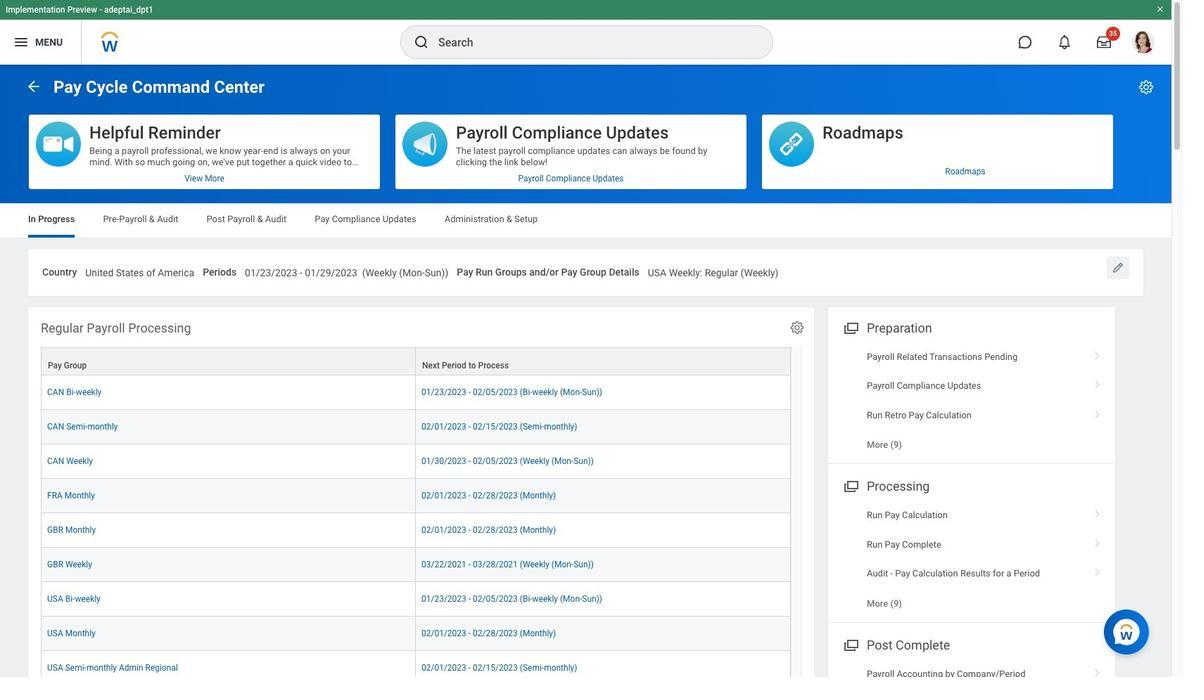 Task type: vqa. For each thing, say whether or not it's contained in the screenshot.
'FA-Financial Analysis' link for 02/23/2021 12:03:08.468 PM
no



Task type: locate. For each thing, give the bounding box(es) containing it.
0 vertical spatial list
[[828, 343, 1116, 460]]

6 row from the top
[[41, 514, 791, 548]]

edit image
[[1111, 261, 1125, 275]]

7 row from the top
[[41, 548, 791, 583]]

1 vertical spatial menu group image
[[841, 635, 860, 654]]

main content
[[0, 65, 1172, 678]]

4 chevron right image from the top
[[1089, 664, 1107, 678]]

1 vertical spatial chevron right image
[[1089, 535, 1107, 549]]

menu group image
[[841, 318, 860, 337]]

notifications large image
[[1058, 35, 1072, 49]]

banner
[[0, 0, 1172, 65]]

2 chevron right image from the top
[[1089, 405, 1107, 419]]

0 vertical spatial chevron right image
[[1089, 347, 1107, 361]]

2 row from the top
[[41, 376, 791, 410]]

tab list
[[14, 204, 1158, 238]]

0 vertical spatial menu group image
[[841, 477, 860, 496]]

configure this page image
[[1138, 79, 1155, 96]]

regular payroll processing element
[[28, 307, 814, 678]]

chevron right image
[[1089, 376, 1107, 390], [1089, 405, 1107, 419], [1089, 506, 1107, 520], [1089, 664, 1107, 678]]

2 vertical spatial chevron right image
[[1089, 564, 1107, 578]]

column header
[[41, 348, 416, 376]]

column header inside regular payroll processing element
[[41, 348, 416, 376]]

8 row from the top
[[41, 583, 791, 617]]

profile logan mcneil image
[[1132, 31, 1155, 56]]

list
[[828, 343, 1116, 460], [828, 501, 1116, 619]]

Search Workday  search field
[[438, 27, 744, 58]]

1 list from the top
[[828, 343, 1116, 460]]

1 row from the top
[[41, 348, 791, 376]]

inbox large image
[[1097, 35, 1111, 49]]

search image
[[413, 34, 430, 51]]

chevron right image
[[1089, 347, 1107, 361], [1089, 535, 1107, 549], [1089, 564, 1107, 578]]

None text field
[[85, 259, 194, 283], [245, 259, 449, 283], [648, 259, 779, 283], [85, 259, 194, 283], [245, 259, 449, 283], [648, 259, 779, 283]]

1 vertical spatial list
[[828, 501, 1116, 619]]

row
[[41, 348, 791, 376], [41, 376, 791, 410], [41, 410, 791, 445], [41, 445, 791, 479], [41, 479, 791, 514], [41, 514, 791, 548], [41, 548, 791, 583], [41, 583, 791, 617], [41, 617, 791, 652], [41, 652, 791, 678]]

1 menu group image from the top
[[841, 477, 860, 496]]

3 chevron right image from the top
[[1089, 564, 1107, 578]]

2 chevron right image from the top
[[1089, 535, 1107, 549]]

menu group image
[[841, 477, 860, 496], [841, 635, 860, 654]]

9 row from the top
[[41, 617, 791, 652]]



Task type: describe. For each thing, give the bounding box(es) containing it.
2 list from the top
[[828, 501, 1116, 619]]

previous page image
[[25, 78, 42, 95]]

3 chevron right image from the top
[[1089, 506, 1107, 520]]

3 row from the top
[[41, 410, 791, 445]]

10 row from the top
[[41, 652, 791, 678]]

close environment banner image
[[1156, 5, 1165, 13]]

2 menu group image from the top
[[841, 635, 860, 654]]

4 row from the top
[[41, 445, 791, 479]]

1 chevron right image from the top
[[1089, 347, 1107, 361]]

configure regular payroll processing image
[[790, 320, 805, 336]]

5 row from the top
[[41, 479, 791, 514]]

justify image
[[13, 34, 30, 51]]

1 chevron right image from the top
[[1089, 376, 1107, 390]]



